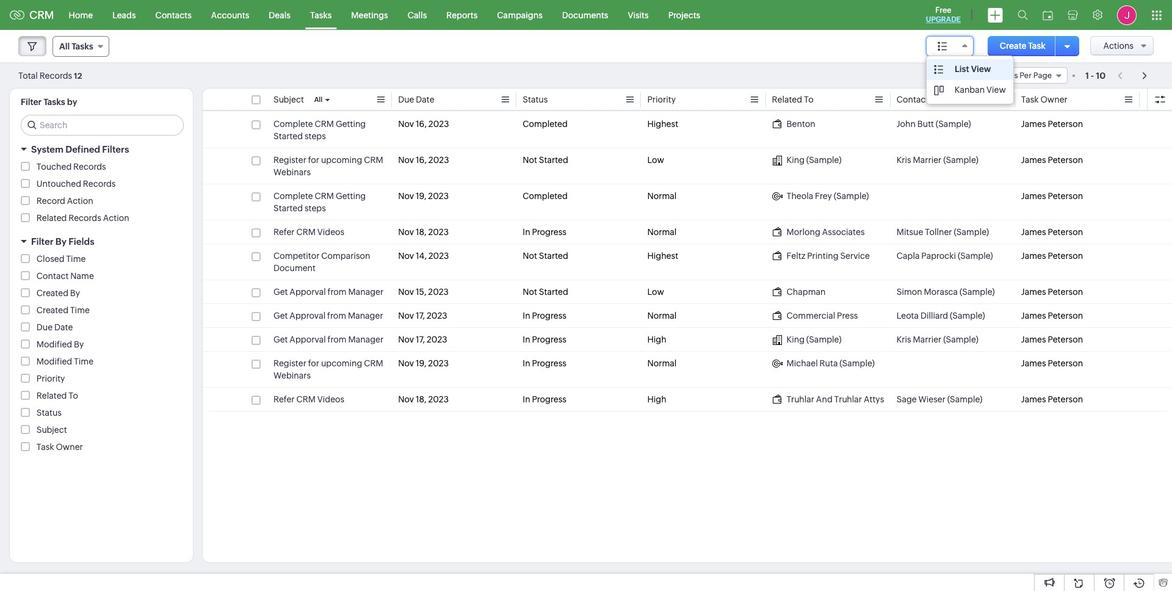 Task type: vqa. For each thing, say whether or not it's contained in the screenshot.
Annual
no



Task type: describe. For each thing, give the bounding box(es) containing it.
marrier for low
[[913, 155, 942, 165]]

actions
[[1104, 41, 1134, 51]]

tasks link
[[300, 0, 342, 30]]

2 truhlar from the left
[[835, 395, 862, 404]]

2 horizontal spatial tasks
[[310, 10, 332, 20]]

documents link
[[553, 0, 618, 30]]

0 vertical spatial related
[[772, 95, 803, 104]]

michael
[[787, 358, 818, 368]]

john
[[897, 119, 916, 129]]

james peterson for 'simon morasca (sample)' link on the right of page
[[1022, 287, 1083, 297]]

get for low
[[274, 287, 288, 297]]

2023 for chapman link
[[428, 287, 449, 297]]

free upgrade
[[926, 5, 961, 24]]

1 horizontal spatial priority
[[648, 95, 676, 104]]

1 vertical spatial related to
[[37, 391, 78, 401]]

filter by fields button
[[10, 231, 193, 252]]

register for upcoming crm webinars for nov 16, 2023
[[274, 155, 383, 177]]

james peterson for mitsue tollner (sample) link
[[1022, 227, 1083, 237]]

0 vertical spatial subject
[[274, 95, 304, 104]]

touched
[[37, 162, 72, 172]]

accounts link
[[201, 0, 259, 30]]

2 james from the top
[[1022, 155, 1046, 165]]

frey
[[815, 191, 832, 201]]

8 james from the top
[[1022, 335, 1046, 344]]

nov 18, 2023 for high
[[398, 395, 449, 404]]

record action
[[37, 196, 93, 206]]

michael ruta (sample)
[[787, 358, 875, 368]]

printing
[[807, 251, 839, 261]]

modified for modified time
[[37, 357, 72, 366]]

commercial press link
[[772, 310, 858, 322]]

reports link
[[437, 0, 487, 30]]

1 horizontal spatial due
[[398, 95, 414, 104]]

sage wieser (sample)
[[897, 395, 983, 404]]

feltz printing service
[[787, 251, 870, 261]]

1 vertical spatial name
[[70, 271, 94, 281]]

get approval from manager link
[[274, 310, 383, 322]]

james peterson for kris marrier (sample) link related to high
[[1022, 335, 1083, 344]]

9 peterson from the top
[[1048, 358, 1083, 368]]

per
[[1020, 71, 1032, 80]]

james for truhlar and truhlar attys link on the bottom
[[1022, 395, 1046, 404]]

associates
[[822, 227, 865, 237]]

0 vertical spatial owner
[[1041, 95, 1068, 104]]

create menu image
[[988, 8, 1003, 22]]

in progress for morlong
[[523, 227, 567, 237]]

1 vertical spatial subject
[[37, 425, 67, 435]]

touched records
[[37, 162, 106, 172]]

competitor
[[274, 251, 320, 261]]

benton
[[787, 119, 816, 129]]

chapman link
[[772, 286, 826, 298]]

webinars for nov 19, 2023
[[274, 371, 311, 380]]

1 horizontal spatial 10
[[1096, 71, 1106, 80]]

leota dilliard (sample)
[[897, 311, 986, 321]]

michael ruta (sample) link
[[772, 357, 875, 369]]

list view option
[[927, 59, 1014, 80]]

peterson for kris marrier (sample) link related to high
[[1048, 335, 1083, 344]]

in for king (sample)
[[523, 335, 530, 344]]

and
[[816, 395, 833, 404]]

deals
[[269, 10, 291, 20]]

1
[[1086, 71, 1089, 80]]

mitsue tollner (sample)
[[897, 227, 989, 237]]

by for filter
[[55, 236, 67, 247]]

document
[[274, 263, 316, 273]]

1 vertical spatial priority
[[37, 374, 65, 384]]

complete crm getting started steps for nov 16, 2023
[[274, 119, 366, 141]]

james for the theola frey (sample) link
[[1022, 191, 1046, 201]]

2 nov from the top
[[398, 155, 414, 165]]

not started for nov 16, 2023
[[523, 155, 568, 165]]

chapman
[[787, 287, 826, 297]]

(sample) right tollner
[[954, 227, 989, 237]]

james for the commercial press link
[[1022, 311, 1046, 321]]

list view
[[955, 64, 991, 74]]

get apporval from manager for nov 17, 2023
[[274, 335, 384, 344]]

peterson for mitsue tollner (sample) link
[[1048, 227, 1083, 237]]

get apporval from manager link for nov 15, 2023
[[274, 286, 384, 298]]

meetings link
[[342, 0, 398, 30]]

modified by
[[37, 340, 84, 349]]

progress for morlong associates
[[532, 227, 567, 237]]

peterson for the leota dilliard (sample) "link"
[[1048, 311, 1083, 321]]

morlong
[[787, 227, 821, 237]]

mitsue
[[897, 227, 924, 237]]

peterson for sage wieser (sample) link
[[1048, 395, 1083, 404]]

james for chapman link
[[1022, 287, 1046, 297]]

1 vertical spatial due
[[37, 322, 53, 332]]

ruta
[[820, 358, 838, 368]]

time for created time
[[70, 305, 90, 315]]

9 james peterson from the top
[[1022, 358, 1083, 368]]

in for truhlar and truhlar attys
[[523, 395, 530, 404]]

nov 17, 2023 for get approval from manager
[[398, 311, 447, 321]]

kris for high
[[897, 335, 912, 344]]

16, for register for upcoming crm webinars
[[416, 155, 427, 165]]

home link
[[59, 0, 103, 30]]

(sample) inside "link"
[[840, 358, 875, 368]]

crm link
[[10, 9, 54, 21]]

from for normal
[[327, 311, 346, 321]]

commercial
[[787, 311, 836, 321]]

kris for low
[[897, 155, 912, 165]]

1 horizontal spatial to
[[804, 95, 814, 104]]

(sample) inside "link"
[[950, 311, 986, 321]]

highest for completed
[[648, 119, 679, 129]]

register for upcoming crm webinars link for nov 19, 2023
[[274, 357, 386, 382]]

0 horizontal spatial contact
[[37, 271, 69, 281]]

(sample) right frey
[[834, 191, 869, 201]]

feltz
[[787, 251, 806, 261]]

normal for michael ruta (sample)
[[648, 358, 677, 368]]

paprocki
[[922, 251, 956, 261]]

approval
[[290, 311, 326, 321]]

fields
[[69, 236, 94, 247]]

system
[[31, 144, 63, 155]]

apporval for nov 17, 2023
[[290, 335, 326, 344]]

(sample) right wieser
[[948, 395, 983, 404]]

nov 18, 2023 for normal
[[398, 227, 449, 237]]

0 vertical spatial size image
[[938, 41, 948, 52]]

(sample) up michael ruta (sample) "link"
[[807, 335, 842, 344]]

upcoming for nov 16, 2023
[[321, 155, 362, 165]]

2 vertical spatial related
[[37, 391, 67, 401]]

total records 12
[[18, 71, 82, 80]]

campaigns link
[[487, 0, 553, 30]]

3 james peterson from the top
[[1022, 191, 1083, 201]]

progress for king (sample)
[[532, 335, 567, 344]]

(sample) right morasca
[[960, 287, 995, 297]]

8 nov from the top
[[398, 335, 414, 344]]

contacts
[[155, 10, 192, 20]]

competitor comparison document
[[274, 251, 370, 273]]

service
[[841, 251, 870, 261]]

0 vertical spatial status
[[523, 95, 548, 104]]

james peterson for kris marrier (sample) link for low
[[1022, 155, 1083, 165]]

1 vertical spatial task owner
[[37, 442, 83, 452]]

james for the benton 'link'
[[1022, 119, 1046, 129]]

1 vertical spatial related
[[37, 213, 67, 223]]

system defined filters
[[31, 144, 129, 155]]

19, for register for upcoming crm webinars
[[416, 358, 427, 368]]

untouched
[[37, 179, 81, 189]]

in progress for commercial
[[523, 311, 567, 321]]

simon morasca (sample)
[[897, 287, 995, 297]]

free
[[936, 5, 952, 15]]

system defined filters button
[[10, 139, 193, 160]]

kanban view
[[955, 85, 1006, 95]]

1 vertical spatial action
[[103, 213, 129, 223]]

row group containing complete crm getting started steps
[[203, 112, 1173, 412]]

2023 for morlong associates link
[[428, 227, 449, 237]]

filters
[[102, 144, 129, 155]]

meetings
[[351, 10, 388, 20]]

create task
[[1000, 41, 1046, 51]]

1 vertical spatial owner
[[56, 442, 83, 452]]

documents
[[562, 10, 609, 20]]

1 vertical spatial task
[[1022, 95, 1039, 104]]

1 truhlar from the left
[[787, 395, 815, 404]]

king (sample) for low
[[787, 155, 842, 165]]

(sample) right paprocki
[[958, 251, 993, 261]]

1 horizontal spatial contact name
[[897, 95, 954, 104]]

in for morlong associates
[[523, 227, 530, 237]]

projects
[[668, 10, 701, 20]]

started for apporval
[[539, 287, 568, 297]]

0 vertical spatial task owner
[[1022, 95, 1068, 104]]

profile image
[[1118, 5, 1137, 25]]

closed time
[[37, 254, 86, 264]]

john butt (sample) link
[[897, 118, 971, 130]]

create task button
[[988, 36, 1058, 56]]

nov for michael ruta (sample) "link"
[[398, 358, 414, 368]]

complete crm getting started steps for nov 19, 2023
[[274, 191, 366, 213]]

benton link
[[772, 118, 816, 130]]

capla paprocki (sample)
[[897, 251, 993, 261]]

nov 14, 2023
[[398, 251, 449, 261]]

total
[[18, 71, 38, 80]]

king (sample) link for low
[[772, 154, 842, 166]]

created time
[[37, 305, 90, 315]]

leads
[[112, 10, 136, 20]]

projects link
[[659, 0, 710, 30]]

marrier for high
[[913, 335, 942, 344]]

filter tasks by
[[21, 97, 77, 107]]

related records action
[[37, 213, 129, 223]]

truhlar and truhlar attys
[[787, 395, 884, 404]]

webinars for nov 16, 2023
[[274, 167, 311, 177]]

calls link
[[398, 0, 437, 30]]

18, for high
[[416, 395, 427, 404]]

nov 19, 2023 for register for upcoming crm webinars
[[398, 358, 449, 368]]

2023 for feltz printing service link
[[429, 251, 449, 261]]

register for upcoming crm webinars for nov 19, 2023
[[274, 358, 383, 380]]

by for modified
[[74, 340, 84, 349]]

1 horizontal spatial date
[[416, 95, 435, 104]]

simon morasca (sample) link
[[897, 286, 995, 298]]

high for truhlar and truhlar attys
[[648, 395, 667, 404]]

0 vertical spatial contact
[[897, 95, 929, 104]]

low for chapman
[[648, 287, 664, 297]]

create
[[1000, 41, 1027, 51]]

videos for normal
[[317, 227, 345, 237]]

for for nov 19, 2023
[[308, 358, 319, 368]]

kanban
[[955, 85, 985, 95]]



Task type: locate. For each thing, give the bounding box(es) containing it.
10
[[1096, 71, 1106, 80], [978, 71, 986, 80]]

getting for nov 16, 2023
[[336, 119, 366, 129]]

comparison
[[321, 251, 370, 261]]

all for all tasks
[[59, 42, 70, 51]]

by for created
[[70, 288, 80, 298]]

0 vertical spatial not
[[523, 155, 537, 165]]

related down record
[[37, 213, 67, 223]]

due date
[[398, 95, 435, 104], [37, 322, 73, 332]]

10 inside field
[[978, 71, 986, 80]]

getting for nov 19, 2023
[[336, 191, 366, 201]]

2 apporval from the top
[[290, 335, 326, 344]]

4 in from the top
[[523, 358, 530, 368]]

register for upcoming crm webinars link
[[274, 154, 386, 178], [274, 357, 386, 382]]

refer for normal
[[274, 227, 295, 237]]

row group
[[203, 112, 1173, 412]]

0 vertical spatial view
[[971, 64, 991, 74]]

kris marrier (sample) link down dilliard
[[897, 333, 979, 346]]

get apporval from manager link down get approval from manager "link"
[[274, 333, 384, 346]]

sage
[[897, 395, 917, 404]]

nov 17, 2023 for get apporval from manager
[[398, 335, 447, 344]]

list box containing list view
[[927, 56, 1014, 104]]

theola frey (sample) link
[[772, 190, 869, 202]]

1 refer crm videos from the top
[[274, 227, 345, 237]]

0 vertical spatial refer crm videos
[[274, 227, 345, 237]]

2 king from the top
[[787, 335, 805, 344]]

2 register for upcoming crm webinars from the top
[[274, 358, 383, 380]]

1 vertical spatial register for upcoming crm webinars link
[[274, 357, 386, 382]]

2 high from the top
[[648, 395, 667, 404]]

king for low
[[787, 155, 805, 165]]

1 not from the top
[[523, 155, 537, 165]]

0 vertical spatial refer
[[274, 227, 295, 237]]

3 in progress from the top
[[523, 335, 567, 344]]

get for high
[[274, 335, 288, 344]]

normal for commercial press
[[648, 311, 677, 321]]

0 vertical spatial 16,
[[416, 119, 427, 129]]

tasks up 12
[[72, 42, 93, 51]]

2023 for the theola frey (sample) link
[[428, 191, 449, 201]]

nov 16, 2023 for register for upcoming crm webinars
[[398, 155, 449, 165]]

(sample)
[[936, 119, 971, 129], [807, 155, 842, 165], [944, 155, 979, 165], [834, 191, 869, 201], [954, 227, 989, 237], [958, 251, 993, 261], [960, 287, 995, 297], [950, 311, 986, 321], [807, 335, 842, 344], [944, 335, 979, 344], [840, 358, 875, 368], [948, 395, 983, 404]]

manager down get approval from manager "link"
[[348, 335, 384, 344]]

4 progress from the top
[[532, 358, 567, 368]]

1 vertical spatial nov 17, 2023
[[398, 335, 447, 344]]

1 vertical spatial king (sample)
[[787, 335, 842, 344]]

0 horizontal spatial contact name
[[37, 271, 94, 281]]

tasks left by
[[43, 97, 65, 107]]

1 get from the top
[[274, 287, 288, 297]]

7 james peterson from the top
[[1022, 311, 1083, 321]]

name down closed time
[[70, 271, 94, 281]]

1 progress from the top
[[532, 227, 567, 237]]

dilliard
[[921, 311, 949, 321]]

filter up closed
[[31, 236, 53, 247]]

0 vertical spatial for
[[308, 155, 319, 165]]

view inside option
[[987, 85, 1006, 95]]

search element
[[1011, 0, 1036, 30]]

nov 15, 2023
[[398, 287, 449, 297]]

1 vertical spatial 17,
[[416, 335, 425, 344]]

morlong associates link
[[772, 226, 865, 238]]

1 vertical spatial get apporval from manager link
[[274, 333, 384, 346]]

1 modified from the top
[[37, 340, 72, 349]]

2023 for the benton 'link'
[[429, 119, 449, 129]]

tasks for filter tasks by
[[43, 97, 65, 107]]

2 king (sample) from the top
[[787, 335, 842, 344]]

james for morlong associates link
[[1022, 227, 1046, 237]]

get down document
[[274, 287, 288, 297]]

1 kris from the top
[[897, 155, 912, 165]]

size image inside list view option
[[934, 64, 944, 75]]

records left 'per'
[[988, 71, 1018, 80]]

name up john butt (sample)
[[931, 95, 954, 104]]

8 peterson from the top
[[1048, 335, 1083, 344]]

register for nov 19, 2023
[[274, 358, 306, 368]]

2 get from the top
[[274, 311, 288, 321]]

owner
[[1041, 95, 1068, 104], [56, 442, 83, 452]]

normal for morlong associates
[[648, 227, 677, 237]]

0 horizontal spatial name
[[70, 271, 94, 281]]

time
[[66, 254, 86, 264], [70, 305, 90, 315], [74, 357, 93, 366]]

0 vertical spatial created
[[37, 288, 68, 298]]

manager for high
[[348, 335, 384, 344]]

theola
[[787, 191, 814, 201]]

modified down modified by
[[37, 357, 72, 366]]

2 vertical spatial by
[[74, 340, 84, 349]]

refer crm videos link for normal
[[274, 226, 345, 238]]

10 right -
[[1096, 71, 1106, 80]]

2023 for michael ruta (sample) "link"
[[428, 358, 449, 368]]

all inside field
[[59, 42, 70, 51]]

4 peterson from the top
[[1048, 227, 1083, 237]]

1 vertical spatial marrier
[[913, 335, 942, 344]]

1 high from the top
[[648, 335, 667, 344]]

2 16, from the top
[[416, 155, 427, 165]]

2 vertical spatial task
[[37, 442, 54, 452]]

1 nov 16, 2023 from the top
[[398, 119, 449, 129]]

time down created by
[[70, 305, 90, 315]]

0 horizontal spatial 10
[[978, 71, 986, 80]]

1 18, from the top
[[416, 227, 427, 237]]

apporval down approval
[[290, 335, 326, 344]]

0 vertical spatial king (sample)
[[787, 155, 842, 165]]

contact
[[897, 95, 929, 104], [37, 271, 69, 281]]

defined
[[65, 144, 100, 155]]

marrier down dilliard
[[913, 335, 942, 344]]

1 register for upcoming crm webinars link from the top
[[274, 154, 386, 178]]

0 vertical spatial 19,
[[416, 191, 427, 201]]

list
[[955, 64, 970, 74]]

3 get from the top
[[274, 335, 288, 344]]

0 vertical spatial getting
[[336, 119, 366, 129]]

None field
[[926, 36, 974, 56]]

james peterson for john butt (sample) link
[[1022, 119, 1083, 129]]

1 horizontal spatial action
[[103, 213, 129, 223]]

1 king (sample) from the top
[[787, 155, 842, 165]]

1 horizontal spatial owner
[[1041, 95, 1068, 104]]

0 horizontal spatial priority
[[37, 374, 65, 384]]

9 james from the top
[[1022, 358, 1046, 368]]

by
[[67, 97, 77, 107]]

from inside "link"
[[327, 311, 346, 321]]

0 horizontal spatial to
[[69, 391, 78, 401]]

size image
[[934, 85, 944, 96]]

all
[[59, 42, 70, 51], [314, 96, 323, 103]]

completed for nov 19, 2023
[[523, 191, 568, 201]]

get apporval from manager link for nov 17, 2023
[[274, 333, 384, 346]]

get apporval from manager up get approval from manager
[[274, 287, 384, 297]]

crm
[[29, 9, 54, 21], [315, 119, 334, 129], [364, 155, 383, 165], [315, 191, 334, 201], [296, 227, 316, 237], [364, 358, 383, 368], [296, 395, 316, 404]]

for
[[308, 155, 319, 165], [308, 358, 319, 368]]

records down touched records
[[83, 179, 116, 189]]

deals link
[[259, 0, 300, 30]]

kris marrier (sample) link
[[897, 154, 979, 166], [897, 333, 979, 346]]

peterson for capla paprocki (sample) link
[[1048, 251, 1083, 261]]

18, for normal
[[416, 227, 427, 237]]

kris down leota
[[897, 335, 912, 344]]

2 from from the top
[[327, 311, 346, 321]]

0 vertical spatial filter
[[21, 97, 42, 107]]

nov for the theola frey (sample) link
[[398, 191, 414, 201]]

6 nov from the top
[[398, 287, 414, 297]]

list box
[[927, 56, 1014, 104]]

size image
[[938, 41, 948, 52], [934, 64, 944, 75]]

action up filter by fields dropdown button at the top of the page
[[103, 213, 129, 223]]

created for created by
[[37, 288, 68, 298]]

records up fields
[[69, 213, 101, 223]]

king (sample) down the commercial press link
[[787, 335, 842, 344]]

2 for from the top
[[308, 358, 319, 368]]

2 vertical spatial manager
[[348, 335, 384, 344]]

2 getting from the top
[[336, 191, 366, 201]]

0 horizontal spatial status
[[37, 408, 62, 418]]

in for michael ruta (sample)
[[523, 358, 530, 368]]

0 vertical spatial tasks
[[310, 10, 332, 20]]

0 vertical spatial apporval
[[290, 287, 326, 297]]

1 complete from the top
[[274, 119, 313, 129]]

filter inside dropdown button
[[31, 236, 53, 247]]

records left 12
[[39, 71, 72, 80]]

0 vertical spatial not started
[[523, 155, 568, 165]]

-
[[1091, 71, 1094, 80]]

get inside "link"
[[274, 311, 288, 321]]

capla paprocki (sample) link
[[897, 250, 993, 262]]

3 from from the top
[[328, 335, 347, 344]]

All Tasks field
[[53, 36, 109, 57]]

marrier
[[913, 155, 942, 165], [913, 335, 942, 344]]

kris marrier (sample) for low
[[897, 155, 979, 165]]

steps
[[305, 131, 326, 141], [305, 203, 326, 213]]

0 vertical spatial videos
[[317, 227, 345, 237]]

1 vertical spatial modified
[[37, 357, 72, 366]]

name
[[931, 95, 954, 104], [70, 271, 94, 281]]

complete crm getting started steps link for nov 19, 2023
[[274, 190, 386, 214]]

1 vertical spatial date
[[54, 322, 73, 332]]

1 upcoming from the top
[[321, 155, 362, 165]]

size image up size image
[[934, 64, 944, 75]]

view for list view
[[971, 64, 991, 74]]

0 vertical spatial 17,
[[416, 311, 425, 321]]

0 vertical spatial high
[[648, 335, 667, 344]]

manager for normal
[[348, 311, 383, 321]]

2 videos from the top
[[317, 395, 345, 404]]

tasks for all tasks
[[72, 42, 93, 51]]

records down defined
[[73, 162, 106, 172]]

wieser
[[919, 395, 946, 404]]

time down modified by
[[74, 357, 93, 366]]

related to up the benton 'link'
[[772, 95, 814, 104]]

0 vertical spatial name
[[931, 95, 954, 104]]

progress
[[532, 227, 567, 237], [532, 311, 567, 321], [532, 335, 567, 344], [532, 358, 567, 368], [532, 395, 567, 404]]

2 refer crm videos link from the top
[[274, 393, 345, 405]]

refer
[[274, 227, 295, 237], [274, 395, 295, 404]]

0 vertical spatial to
[[804, 95, 814, 104]]

1 vertical spatial upcoming
[[321, 358, 362, 368]]

0 vertical spatial get apporval from manager
[[274, 287, 384, 297]]

time for closed time
[[66, 254, 86, 264]]

tasks inside field
[[72, 42, 93, 51]]

0 vertical spatial time
[[66, 254, 86, 264]]

register for nov 16, 2023
[[274, 155, 306, 165]]

leota
[[897, 311, 919, 321]]

in for commercial press
[[523, 311, 530, 321]]

0 vertical spatial related to
[[772, 95, 814, 104]]

(sample) down simon morasca (sample)
[[950, 311, 986, 321]]

videos
[[317, 227, 345, 237], [317, 395, 345, 404]]

tasks
[[310, 10, 332, 20], [72, 42, 93, 51], [43, 97, 65, 107]]

3 peterson from the top
[[1048, 191, 1083, 201]]

2023
[[429, 119, 449, 129], [429, 155, 449, 165], [428, 191, 449, 201], [428, 227, 449, 237], [429, 251, 449, 261], [428, 287, 449, 297], [427, 311, 447, 321], [427, 335, 447, 344], [428, 358, 449, 368], [428, 395, 449, 404]]

filter by fields
[[31, 236, 94, 247]]

2 kris marrier (sample) from the top
[[897, 335, 979, 344]]

modified for modified by
[[37, 340, 72, 349]]

2 kris from the top
[[897, 335, 912, 344]]

(sample) up frey
[[807, 155, 842, 165]]

peterson for john butt (sample) link
[[1048, 119, 1083, 129]]

manager for low
[[348, 287, 384, 297]]

1 horizontal spatial name
[[931, 95, 954, 104]]

1 nov 17, 2023 from the top
[[398, 311, 447, 321]]

2 completed from the top
[[523, 191, 568, 201]]

12
[[74, 71, 82, 80]]

contact up john
[[897, 95, 929, 104]]

contacts link
[[146, 0, 201, 30]]

get down get approval from manager "link"
[[274, 335, 288, 344]]

not started for nov 15, 2023
[[523, 287, 568, 297]]

untouched records
[[37, 179, 116, 189]]

2 king (sample) link from the top
[[772, 333, 842, 346]]

not for nov 16, 2023
[[523, 155, 537, 165]]

nov 16, 2023 for complete crm getting started steps
[[398, 119, 449, 129]]

related down the modified time
[[37, 391, 67, 401]]

modified up the modified time
[[37, 340, 72, 349]]

high
[[648, 335, 667, 344], [648, 395, 667, 404]]

1 16, from the top
[[416, 119, 427, 129]]

filter for filter tasks by
[[21, 97, 42, 107]]

1 vertical spatial for
[[308, 358, 319, 368]]

steps for nov 19, 2023
[[305, 203, 326, 213]]

complete crm getting started steps
[[274, 119, 366, 141], [274, 191, 366, 213]]

action
[[67, 196, 93, 206], [103, 213, 129, 223]]

calendar image
[[1043, 10, 1053, 20]]

1 created from the top
[[37, 288, 68, 298]]

apporval up approval
[[290, 287, 326, 297]]

from
[[328, 287, 347, 297], [327, 311, 346, 321], [328, 335, 347, 344]]

16, for complete crm getting started steps
[[416, 119, 427, 129]]

1 king from the top
[[787, 155, 805, 165]]

2 18, from the top
[[416, 395, 427, 404]]

1 vertical spatial created
[[37, 305, 68, 315]]

0 vertical spatial register
[[274, 155, 306, 165]]

records for related
[[69, 213, 101, 223]]

1 get apporval from manager from the top
[[274, 287, 384, 297]]

king (sample) link for high
[[772, 333, 842, 346]]

james peterson for capla paprocki (sample) link
[[1022, 251, 1083, 261]]

view right the list
[[971, 64, 991, 74]]

get apporval from manager down get approval from manager "link"
[[274, 335, 384, 344]]

manager right approval
[[348, 311, 383, 321]]

0 vertical spatial kris
[[897, 155, 912, 165]]

get left approval
[[274, 311, 288, 321]]

related
[[772, 95, 803, 104], [37, 213, 67, 223], [37, 391, 67, 401]]

create menu element
[[981, 0, 1011, 30]]

1 marrier from the top
[[913, 155, 942, 165]]

2023 for the commercial press link
[[427, 311, 447, 321]]

manager inside "link"
[[348, 311, 383, 321]]

1 register for upcoming crm webinars from the top
[[274, 155, 383, 177]]

by up created time
[[70, 288, 80, 298]]

10 nov from the top
[[398, 395, 414, 404]]

in progress for michael
[[523, 358, 567, 368]]

0 horizontal spatial date
[[54, 322, 73, 332]]

2 highest from the top
[[648, 251, 679, 261]]

2 complete crm getting started steps link from the top
[[274, 190, 386, 214]]

register
[[274, 155, 306, 165], [274, 358, 306, 368]]

sage wieser (sample) link
[[897, 393, 983, 405]]

17, for get approval from manager
[[416, 311, 425, 321]]

from for high
[[328, 335, 347, 344]]

competitor comparison document link
[[274, 250, 386, 274]]

2 marrier from the top
[[913, 335, 942, 344]]

5 james from the top
[[1022, 251, 1046, 261]]

1 completed from the top
[[523, 119, 568, 129]]

1 vertical spatial manager
[[348, 311, 383, 321]]

in progress for truhlar
[[523, 395, 567, 404]]

search image
[[1018, 10, 1028, 20]]

15,
[[416, 287, 427, 297]]

3 not started from the top
[[523, 287, 568, 297]]

1 vertical spatial due date
[[37, 322, 73, 332]]

task inside button
[[1029, 41, 1046, 51]]

to up benton
[[804, 95, 814, 104]]

0 vertical spatial 18,
[[416, 227, 427, 237]]

related to down the modified time
[[37, 391, 78, 401]]

to down the modified time
[[69, 391, 78, 401]]

contact name down closed time
[[37, 271, 94, 281]]

records inside field
[[988, 71, 1018, 80]]

videos for high
[[317, 395, 345, 404]]

2 vertical spatial time
[[74, 357, 93, 366]]

related up the benton 'link'
[[772, 95, 803, 104]]

1 vertical spatial register
[[274, 358, 306, 368]]

size image down upgrade
[[938, 41, 948, 52]]

records for total
[[39, 71, 72, 80]]

due
[[398, 95, 414, 104], [37, 322, 53, 332]]

5 in progress from the top
[[523, 395, 567, 404]]

records for touched
[[73, 162, 106, 172]]

modified time
[[37, 357, 93, 366]]

kris marrier (sample) for high
[[897, 335, 979, 344]]

nov 16, 2023
[[398, 119, 449, 129], [398, 155, 449, 165]]

complete crm getting started steps link for nov 16, 2023
[[274, 118, 386, 142]]

1 vertical spatial by
[[70, 288, 80, 298]]

5 nov from the top
[[398, 251, 414, 261]]

2 vertical spatial tasks
[[43, 97, 65, 107]]

0 horizontal spatial related to
[[37, 391, 78, 401]]

upgrade
[[926, 15, 961, 24]]

register for upcoming crm webinars
[[274, 155, 383, 177], [274, 358, 383, 380]]

2 refer from the top
[[274, 395, 295, 404]]

0 vertical spatial get apporval from manager link
[[274, 286, 384, 298]]

kris marrier (sample) link for low
[[897, 154, 979, 166]]

kris marrier (sample) link down john butt (sample) link
[[897, 154, 979, 166]]

1 king (sample) link from the top
[[772, 154, 842, 166]]

1 vertical spatial not started
[[523, 251, 568, 261]]

0 vertical spatial complete
[[274, 119, 313, 129]]

contact down closed
[[37, 271, 69, 281]]

2 vertical spatial not started
[[523, 287, 568, 297]]

peterson for kris marrier (sample) link for low
[[1048, 155, 1083, 165]]

view inside option
[[971, 64, 991, 74]]

1 horizontal spatial due date
[[398, 95, 435, 104]]

reports
[[447, 10, 478, 20]]

kris down john
[[897, 155, 912, 165]]

created up created time
[[37, 288, 68, 298]]

2 normal from the top
[[648, 227, 677, 237]]

1 highest from the top
[[648, 119, 679, 129]]

2 created from the top
[[37, 305, 68, 315]]

1 from from the top
[[328, 287, 347, 297]]

1 vertical spatial highest
[[648, 251, 679, 261]]

1 vertical spatial kris marrier (sample)
[[897, 335, 979, 344]]

by up the modified time
[[74, 340, 84, 349]]

normal
[[648, 191, 677, 201], [648, 227, 677, 237], [648, 311, 677, 321], [648, 358, 677, 368]]

0 horizontal spatial subject
[[37, 425, 67, 435]]

view down 10 records per page
[[987, 85, 1006, 95]]

records for untouched
[[83, 179, 116, 189]]

7 james from the top
[[1022, 311, 1046, 321]]

nov 19, 2023 for complete crm getting started steps
[[398, 191, 449, 201]]

10 records per page
[[978, 71, 1052, 80]]

0 vertical spatial register for upcoming crm webinars link
[[274, 154, 386, 178]]

1 vertical spatial complete crm getting started steps
[[274, 191, 366, 213]]

19, for complete crm getting started steps
[[416, 191, 427, 201]]

1 refer from the top
[[274, 227, 295, 237]]

2 in progress from the top
[[523, 311, 567, 321]]

0 vertical spatial king
[[787, 155, 805, 165]]

1 kris marrier (sample) link from the top
[[897, 154, 979, 166]]

manager down the comparison
[[348, 287, 384, 297]]

feltz printing service link
[[772, 250, 870, 262]]

1 vertical spatial king (sample) link
[[772, 333, 842, 346]]

from right approval
[[327, 311, 346, 321]]

2 not from the top
[[523, 251, 537, 261]]

0 horizontal spatial action
[[67, 196, 93, 206]]

1 vertical spatial 16,
[[416, 155, 427, 165]]

from for low
[[328, 287, 347, 297]]

(sample) right the butt
[[936, 119, 971, 129]]

(sample) down the leota dilliard (sample) "link"
[[944, 335, 979, 344]]

1 vertical spatial 19,
[[416, 358, 427, 368]]

truhlar right and
[[835, 395, 862, 404]]

1 vertical spatial low
[[648, 287, 664, 297]]

james for feltz printing service link
[[1022, 251, 1046, 261]]

10 up kanban view
[[978, 71, 986, 80]]

nov for chapman link
[[398, 287, 414, 297]]

mitsue tollner (sample) link
[[897, 226, 989, 238]]

steps for nov 16, 2023
[[305, 131, 326, 141]]

1 register from the top
[[274, 155, 306, 165]]

kanban view option
[[927, 80, 1014, 101]]

0 horizontal spatial task owner
[[37, 442, 83, 452]]

1 normal from the top
[[648, 191, 677, 201]]

0 horizontal spatial truhlar
[[787, 395, 815, 404]]

1 james peterson from the top
[[1022, 119, 1083, 129]]

10 Records Per Page field
[[971, 67, 1068, 84]]

from down get approval from manager "link"
[[328, 335, 347, 344]]

tasks right deals
[[310, 10, 332, 20]]

2 modified from the top
[[37, 357, 72, 366]]

visits
[[628, 10, 649, 20]]

record
[[37, 196, 65, 206]]

0 vertical spatial steps
[[305, 131, 326, 141]]

truhlar left and
[[787, 395, 815, 404]]

kris marrier (sample) link for high
[[897, 333, 979, 346]]

1 videos from the top
[[317, 227, 345, 237]]

get apporval from manager link up get approval from manager
[[274, 286, 384, 298]]

0 vertical spatial modified
[[37, 340, 72, 349]]

0 vertical spatial kris marrier (sample)
[[897, 155, 979, 165]]

2 steps from the top
[[305, 203, 326, 213]]

1 vertical spatial tasks
[[72, 42, 93, 51]]

1 nov from the top
[[398, 119, 414, 129]]

from up get approval from manager
[[328, 287, 347, 297]]

by inside dropdown button
[[55, 236, 67, 247]]

5 progress from the top
[[532, 395, 567, 404]]

kris marrier (sample) down dilliard
[[897, 335, 979, 344]]

1 james from the top
[[1022, 119, 1046, 129]]

marrier down the butt
[[913, 155, 942, 165]]

started for for
[[539, 155, 568, 165]]

1 vertical spatial size image
[[934, 64, 944, 75]]

1 vertical spatial refer
[[274, 395, 295, 404]]

1 kris marrier (sample) from the top
[[897, 155, 979, 165]]

refer crm videos link for high
[[274, 393, 345, 405]]

17,
[[416, 311, 425, 321], [416, 335, 425, 344]]

profile element
[[1110, 0, 1144, 30]]

4 james from the top
[[1022, 227, 1046, 237]]

refer crm videos for normal
[[274, 227, 345, 237]]

1 vertical spatial complete
[[274, 191, 313, 201]]

completed
[[523, 119, 568, 129], [523, 191, 568, 201]]

time for modified time
[[74, 357, 93, 366]]

kris marrier (sample)
[[897, 155, 979, 165], [897, 335, 979, 344]]

apporval for nov 15, 2023
[[290, 287, 326, 297]]

in progress for king
[[523, 335, 567, 344]]

peterson for 'simon morasca (sample)' link on the right of page
[[1048, 287, 1083, 297]]

action up related records action
[[67, 196, 93, 206]]

1 horizontal spatial contact
[[897, 95, 929, 104]]

9 nov from the top
[[398, 358, 414, 368]]

contact name
[[897, 95, 954, 104], [37, 271, 94, 281]]

kris marrier (sample) down john butt (sample) link
[[897, 155, 979, 165]]

nov 17, 2023
[[398, 311, 447, 321], [398, 335, 447, 344]]

6 james from the top
[[1022, 287, 1046, 297]]

king (sample) link down commercial
[[772, 333, 842, 346]]

commercial press
[[787, 311, 858, 321]]

14,
[[416, 251, 427, 261]]

0 vertical spatial contact name
[[897, 95, 954, 104]]

time down fields
[[66, 254, 86, 264]]

1 complete crm getting started steps link from the top
[[274, 118, 386, 142]]

morlong associates
[[787, 227, 865, 237]]

king (sample) up the theola frey (sample) link
[[787, 155, 842, 165]]

king (sample) link down benton
[[772, 154, 842, 166]]

0 vertical spatial nov 18, 2023
[[398, 227, 449, 237]]

by up closed time
[[55, 236, 67, 247]]

1 for from the top
[[308, 155, 319, 165]]

1 vertical spatial get apporval from manager
[[274, 335, 384, 344]]

1 - 10
[[1086, 71, 1106, 80]]

(sample) right ruta
[[840, 358, 875, 368]]

king down the benton 'link'
[[787, 155, 805, 165]]

2 progress from the top
[[532, 311, 567, 321]]

10 james from the top
[[1022, 395, 1046, 404]]

2 peterson from the top
[[1048, 155, 1083, 165]]

nov for the benton 'link'
[[398, 119, 414, 129]]

king for high
[[787, 335, 805, 344]]

2 complete from the top
[[274, 191, 313, 201]]

17, for get apporval from manager
[[416, 335, 425, 344]]

filter down "total"
[[21, 97, 42, 107]]

2 17, from the top
[[416, 335, 425, 344]]

nov
[[398, 119, 414, 129], [398, 155, 414, 165], [398, 191, 414, 201], [398, 227, 414, 237], [398, 251, 414, 261], [398, 287, 414, 297], [398, 311, 414, 321], [398, 335, 414, 344], [398, 358, 414, 368], [398, 395, 414, 404]]

capla
[[897, 251, 920, 261]]

7 peterson from the top
[[1048, 311, 1083, 321]]

1 17, from the top
[[416, 311, 425, 321]]

accounts
[[211, 10, 249, 20]]

simon
[[897, 287, 923, 297]]

(sample) down john butt (sample) link
[[944, 155, 979, 165]]

1 getting from the top
[[336, 119, 366, 129]]

tollner
[[925, 227, 952, 237]]

king up michael
[[787, 335, 805, 344]]

16,
[[416, 119, 427, 129], [416, 155, 427, 165]]

2 kris marrier (sample) link from the top
[[897, 333, 979, 346]]

created for created time
[[37, 305, 68, 315]]

1 vertical spatial time
[[70, 305, 90, 315]]

related to
[[772, 95, 814, 104], [37, 391, 78, 401]]

nov 19, 2023
[[398, 191, 449, 201], [398, 358, 449, 368]]

complete
[[274, 119, 313, 129], [274, 191, 313, 201]]

0 vertical spatial due date
[[398, 95, 435, 104]]

contact name up the butt
[[897, 95, 954, 104]]

register for upcoming crm webinars link for nov 16, 2023
[[274, 154, 386, 178]]

0 vertical spatial date
[[416, 95, 435, 104]]

1 vertical spatial refer crm videos
[[274, 395, 345, 404]]

created down created by
[[37, 305, 68, 315]]

james peterson for the leota dilliard (sample) "link"
[[1022, 311, 1083, 321]]

1 nov 19, 2023 from the top
[[398, 191, 449, 201]]

1 nov 18, 2023 from the top
[[398, 227, 449, 237]]

0 horizontal spatial due
[[37, 322, 53, 332]]

Search text field
[[21, 115, 183, 135]]

0 vertical spatial action
[[67, 196, 93, 206]]



